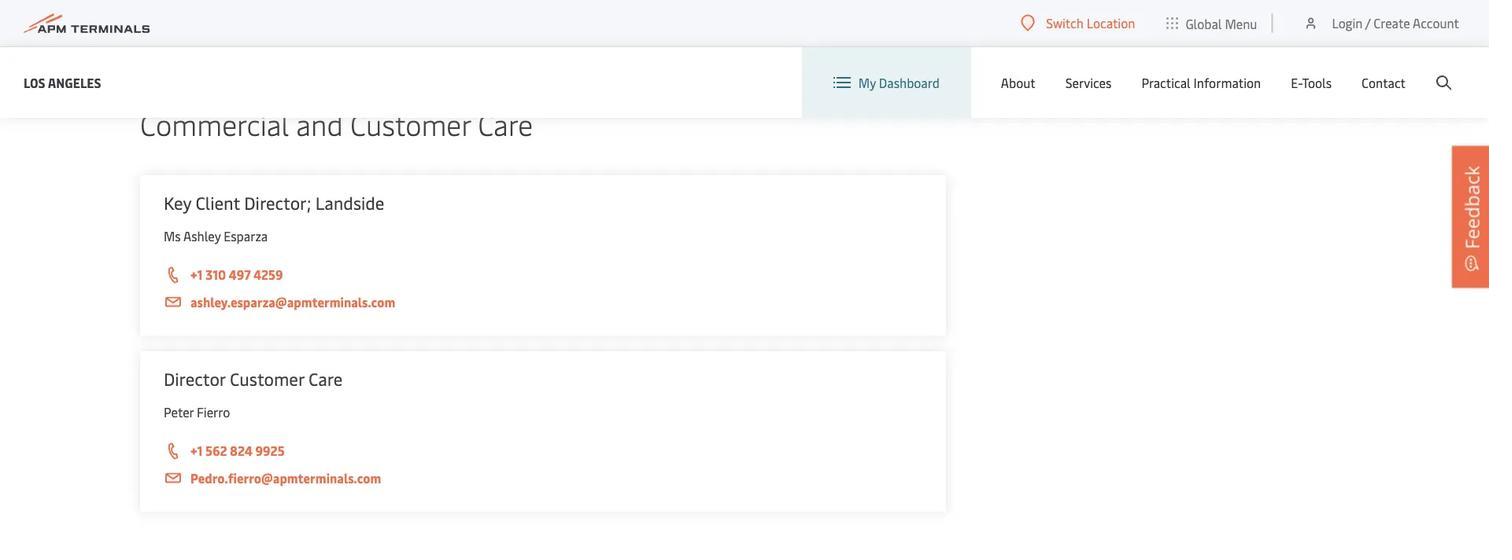 Task type: describe. For each thing, give the bounding box(es) containing it.
practical information button
[[1142, 47, 1262, 118]]

login
[[1333, 15, 1363, 31]]

ashley.esparza@apmterminals.com
[[191, 294, 395, 311]]

switch location button
[[1021, 14, 1136, 32]]

account
[[1413, 15, 1460, 31]]

about
[[1001, 74, 1036, 91]]

ashley.esparza@apmterminals.com link
[[164, 293, 923, 313]]

global menu button
[[1151, 0, 1274, 47]]

+1 for director
[[191, 443, 203, 460]]

switch
[[1047, 15, 1084, 31]]

+1 for key
[[191, 267, 203, 283]]

+1 310 497 4259 link
[[164, 265, 923, 286]]

contact
[[1362, 74, 1406, 91]]

global menu
[[1186, 15, 1258, 32]]

hans
[[164, 32, 192, 49]]

ms
[[164, 228, 181, 245]]

contact button
[[1362, 47, 1406, 118]]

about button
[[1001, 47, 1036, 118]]

pedro.fierro@apmterminals.com
[[191, 470, 381, 487]]

los
[[24, 74, 45, 91]]

landside
[[316, 191, 385, 215]]

and
[[296, 105, 343, 143]]

feedback button
[[1453, 146, 1490, 288]]

esparza
[[224, 228, 268, 245]]

ashley
[[184, 228, 221, 245]]

e-
[[1291, 74, 1303, 91]]

peter fierro
[[164, 404, 230, 421]]

310
[[205, 267, 226, 283]]

ms ashley esparza
[[164, 228, 268, 245]]

information
[[1194, 74, 1262, 91]]

client
[[196, 191, 240, 215]]

los angeles
[[24, 74, 101, 91]]

fierro
[[197, 404, 230, 421]]

dashboard
[[879, 74, 940, 91]]

1 vertical spatial customer
[[230, 368, 304, 391]]

create
[[1374, 15, 1411, 31]]

0 vertical spatial care
[[478, 105, 533, 143]]

los angeles link
[[24, 73, 101, 93]]

key client director; landside
[[164, 191, 385, 215]]

services
[[1066, 74, 1112, 91]]

global
[[1186, 15, 1222, 32]]

+1 310 497 4259
[[191, 267, 283, 283]]

practical
[[1142, 74, 1191, 91]]



Task type: locate. For each thing, give the bounding box(es) containing it.
2 +1 from the top
[[191, 443, 203, 460]]

0 horizontal spatial customer
[[230, 368, 304, 391]]

824
[[230, 443, 253, 460]]

director customer care
[[164, 368, 343, 391]]

497
[[229, 267, 251, 283]]

services button
[[1066, 47, 1112, 118]]

director
[[164, 368, 226, 391]]

562
[[205, 443, 227, 460]]

1 vertical spatial care
[[309, 368, 343, 391]]

1 vertical spatial +1
[[191, 443, 203, 460]]

/
[[1366, 15, 1371, 31]]

9925
[[255, 443, 285, 460]]

switch location
[[1047, 15, 1136, 31]]

0 horizontal spatial care
[[309, 368, 343, 391]]

login / create account
[[1333, 15, 1460, 31]]

+1 562 824 9925
[[191, 443, 285, 460]]

1 horizontal spatial customer
[[350, 105, 471, 143]]

menu
[[1225, 15, 1258, 32]]

director;
[[244, 191, 311, 215]]

e-tools button
[[1291, 47, 1332, 118]]

hans jacobs
[[164, 32, 233, 49]]

4259
[[253, 267, 283, 283]]

commercial and customer care
[[140, 105, 533, 143]]

peter
[[164, 404, 194, 421]]

angeles
[[48, 74, 101, 91]]

pedro.fierro@apmterminals.com link
[[164, 469, 923, 489]]

practical information
[[1142, 74, 1262, 91]]

tools
[[1303, 74, 1332, 91]]

+1 left "562"
[[191, 443, 203, 460]]

feedback
[[1459, 166, 1485, 250]]

1 horizontal spatial care
[[478, 105, 533, 143]]

jacobs
[[195, 32, 233, 49]]

care
[[478, 105, 533, 143], [309, 368, 343, 391]]

my dashboard
[[859, 74, 940, 91]]

+1
[[191, 267, 203, 283], [191, 443, 203, 460]]

my
[[859, 74, 876, 91]]

commercial
[[140, 105, 289, 143]]

0 vertical spatial customer
[[350, 105, 471, 143]]

0 vertical spatial +1
[[191, 267, 203, 283]]

+1 562 824 9925 link
[[164, 442, 923, 462]]

customer
[[350, 105, 471, 143], [230, 368, 304, 391]]

1 +1 from the top
[[191, 267, 203, 283]]

e-tools
[[1291, 74, 1332, 91]]

key
[[164, 191, 191, 215]]

my dashboard button
[[834, 47, 940, 118]]

login / create account link
[[1303, 0, 1460, 46]]

+1 left 310
[[191, 267, 203, 283]]

location
[[1087, 15, 1136, 31]]



Task type: vqa. For each thing, say whether or not it's contained in the screenshot.
CONTAINER corresponding to Container cleaning
no



